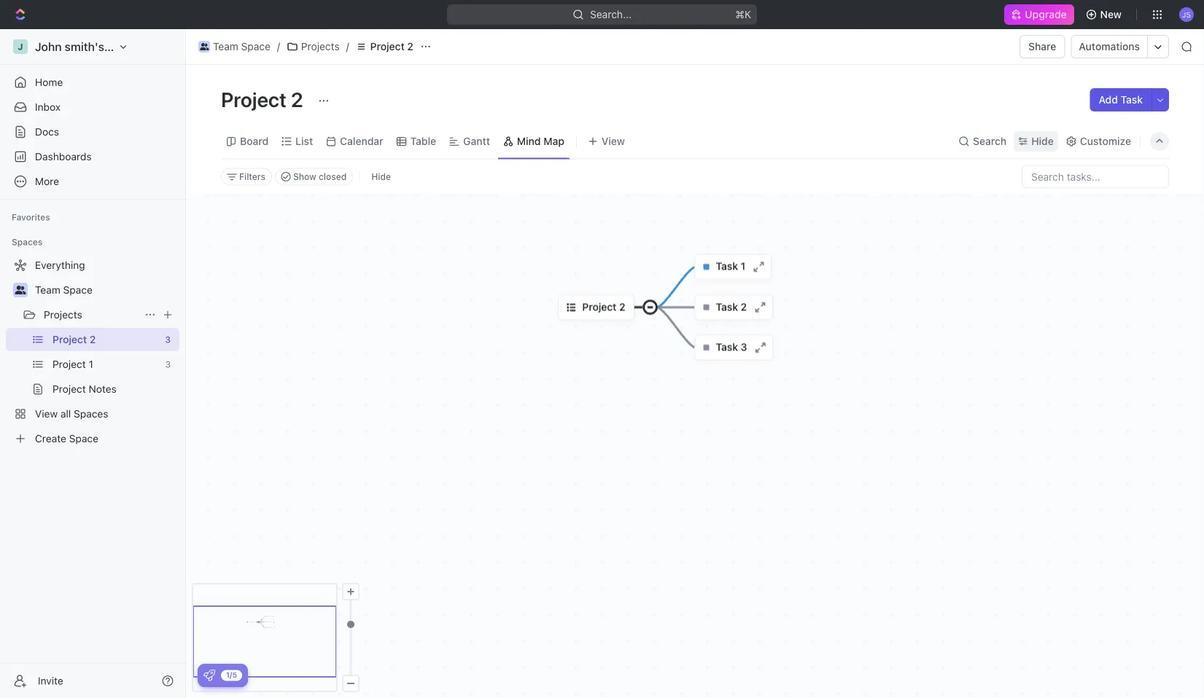 Task type: locate. For each thing, give the bounding box(es) containing it.
1 horizontal spatial view
[[602, 135, 625, 147]]

0 vertical spatial spaces
[[12, 237, 43, 247]]

project 2 link
[[352, 38, 417, 55], [53, 328, 159, 352]]

3 for project 1
[[165, 360, 171, 370]]

0 horizontal spatial team
[[35, 284, 60, 296]]

1 vertical spatial user group image
[[15, 286, 26, 295]]

team space inside tree
[[35, 284, 93, 296]]

1 horizontal spatial team space
[[213, 40, 271, 53]]

projects link
[[283, 38, 343, 55], [44, 303, 139, 327]]

1 horizontal spatial hide
[[1032, 135, 1054, 147]]

hide
[[1032, 135, 1054, 147], [371, 172, 391, 182]]

filters button
[[221, 168, 272, 186]]

0 horizontal spatial projects link
[[44, 303, 139, 327]]

0 horizontal spatial view
[[35, 408, 58, 420]]

1 vertical spatial 3
[[165, 360, 171, 370]]

3
[[165, 335, 171, 345], [165, 360, 171, 370]]

0 horizontal spatial projects
[[44, 309, 82, 321]]

project 1 link
[[53, 353, 159, 376]]

2 horizontal spatial project 2
[[370, 40, 414, 53]]

1 vertical spatial spaces
[[74, 408, 108, 420]]

mind map link
[[514, 131, 564, 152]]

space
[[241, 40, 271, 53], [63, 284, 93, 296], [69, 433, 98, 445]]

dashboards
[[35, 151, 92, 163]]

spaces down 'favorites' button
[[12, 237, 43, 247]]

smith's
[[65, 40, 104, 54]]

team
[[213, 40, 238, 53], [35, 284, 60, 296]]

view right map
[[602, 135, 625, 147]]

dashboards link
[[6, 145, 179, 168]]

1 horizontal spatial 2
[[291, 87, 303, 111]]

filters
[[239, 172, 266, 182]]

table
[[410, 135, 436, 147]]

create
[[35, 433, 66, 445]]

0 horizontal spatial 2
[[90, 334, 96, 346]]

1 / from the left
[[277, 40, 280, 53]]

new button
[[1080, 3, 1131, 26]]

view for view all spaces
[[35, 408, 58, 420]]

2 vertical spatial project 2
[[53, 334, 96, 346]]

more button
[[6, 170, 179, 193]]

0 vertical spatial hide
[[1032, 135, 1054, 147]]

1 horizontal spatial spaces
[[74, 408, 108, 420]]

1 3 from the top
[[165, 335, 171, 345]]

view left "all"
[[35, 408, 58, 420]]

0 horizontal spatial /
[[277, 40, 280, 53]]

mind
[[517, 135, 541, 147]]

show closed
[[293, 172, 347, 182]]

1 horizontal spatial projects
[[301, 40, 340, 53]]

0 vertical spatial space
[[241, 40, 271, 53]]

1 horizontal spatial project 2
[[221, 87, 308, 111]]

None range field
[[342, 601, 360, 675]]

0 horizontal spatial user group image
[[15, 286, 26, 295]]

projects
[[301, 40, 340, 53], [44, 309, 82, 321]]

team space link
[[195, 38, 274, 55], [35, 279, 177, 302]]

project notes link
[[53, 378, 177, 401]]

1 vertical spatial project 2 link
[[53, 328, 159, 352]]

0 vertical spatial project 2 link
[[352, 38, 417, 55]]

hide inside button
[[371, 172, 391, 182]]

0 vertical spatial projects
[[301, 40, 340, 53]]

sidebar navigation
[[0, 29, 189, 699]]

favorites button
[[6, 209, 56, 226]]

customize button
[[1061, 131, 1136, 152]]

0 vertical spatial user group image
[[200, 43, 209, 50]]

1 vertical spatial 2
[[291, 87, 303, 111]]

user group image
[[200, 43, 209, 50], [15, 286, 26, 295]]

1 vertical spatial team space link
[[35, 279, 177, 302]]

inbox link
[[6, 96, 179, 119]]

1 horizontal spatial project 2 link
[[352, 38, 417, 55]]

notes
[[89, 383, 117, 395]]

invite
[[38, 675, 63, 687]]

view
[[602, 135, 625, 147], [35, 408, 58, 420]]

spaces up create space link
[[74, 408, 108, 420]]

0 vertical spatial project 2
[[370, 40, 414, 53]]

0 vertical spatial view
[[602, 135, 625, 147]]

2 3 from the top
[[165, 360, 171, 370]]

1 vertical spatial team
[[35, 284, 60, 296]]

onboarding checklist button image
[[204, 670, 215, 682]]

1 horizontal spatial /
[[346, 40, 349, 53]]

0 vertical spatial 3
[[165, 335, 171, 345]]

/
[[277, 40, 280, 53], [346, 40, 349, 53]]

⌘k
[[735, 8, 751, 20]]

hide button
[[366, 168, 397, 186]]

more
[[35, 175, 59, 187]]

1 vertical spatial view
[[35, 408, 58, 420]]

tree
[[6, 254, 179, 451]]

spaces
[[12, 237, 43, 247], [74, 408, 108, 420]]

hide down calendar
[[371, 172, 391, 182]]

1 vertical spatial projects link
[[44, 303, 139, 327]]

closed
[[319, 172, 347, 182]]

js button
[[1175, 3, 1198, 26]]

gantt
[[463, 135, 490, 147]]

3 for project 2
[[165, 335, 171, 345]]

user group image inside tree
[[15, 286, 26, 295]]

0 vertical spatial 2
[[407, 40, 414, 53]]

team space
[[213, 40, 271, 53], [35, 284, 93, 296]]

2 vertical spatial 2
[[90, 334, 96, 346]]

1 vertical spatial hide
[[371, 172, 391, 182]]

john
[[35, 40, 62, 54]]

0 horizontal spatial team space
[[35, 284, 93, 296]]

1 horizontal spatial projects link
[[283, 38, 343, 55]]

upgrade
[[1025, 8, 1067, 20]]

tree containing everything
[[6, 254, 179, 451]]

gantt link
[[460, 131, 490, 152]]

2 horizontal spatial 2
[[407, 40, 414, 53]]

view inside sidebar navigation
[[35, 408, 58, 420]]

view inside button
[[602, 135, 625, 147]]

0 horizontal spatial hide
[[371, 172, 391, 182]]

add task button
[[1090, 88, 1152, 112]]

project
[[370, 40, 405, 53], [221, 87, 287, 111], [53, 334, 87, 346], [53, 359, 86, 371], [53, 383, 86, 395]]

search
[[973, 135, 1007, 147]]

share button
[[1020, 35, 1065, 58]]

hide right the search
[[1032, 135, 1054, 147]]

1/5
[[226, 671, 237, 680]]

share
[[1029, 40, 1057, 53]]

project notes
[[53, 383, 117, 395]]

project 1
[[53, 359, 93, 371]]

1 horizontal spatial team
[[213, 40, 238, 53]]

1 vertical spatial team space
[[35, 284, 93, 296]]

1 horizontal spatial team space link
[[195, 38, 274, 55]]

0 horizontal spatial team space link
[[35, 279, 177, 302]]

1 vertical spatial projects
[[44, 309, 82, 321]]

2
[[407, 40, 414, 53], [291, 87, 303, 111], [90, 334, 96, 346]]

project 2
[[370, 40, 414, 53], [221, 87, 308, 111], [53, 334, 96, 346]]

0 horizontal spatial project 2
[[53, 334, 96, 346]]

add
[[1099, 94, 1118, 106]]

john smith's workspace, , element
[[13, 39, 28, 54]]

0 vertical spatial team space
[[213, 40, 271, 53]]



Task type: vqa. For each thing, say whether or not it's contained in the screenshot.
leftmost "Team Space"
yes



Task type: describe. For each thing, give the bounding box(es) containing it.
Search tasks... text field
[[1023, 166, 1169, 188]]

workspace
[[107, 40, 168, 54]]

view all spaces
[[35, 408, 108, 420]]

0 vertical spatial projects link
[[283, 38, 343, 55]]

search...
[[590, 8, 632, 20]]

1 vertical spatial project 2
[[221, 87, 308, 111]]

add task
[[1099, 94, 1143, 106]]

mind map
[[517, 135, 564, 147]]

inbox
[[35, 101, 61, 113]]

home
[[35, 76, 63, 88]]

upgrade link
[[1005, 4, 1074, 25]]

map
[[544, 135, 564, 147]]

calendar
[[340, 135, 383, 147]]

projects inside sidebar navigation
[[44, 309, 82, 321]]

2 inside sidebar navigation
[[90, 334, 96, 346]]

1 horizontal spatial user group image
[[200, 43, 209, 50]]

automations button
[[1072, 36, 1147, 58]]

onboarding checklist button element
[[204, 670, 215, 682]]

new
[[1100, 8, 1122, 20]]

everything
[[35, 259, 85, 271]]

2 vertical spatial space
[[69, 433, 98, 445]]

john smith's workspace
[[35, 40, 168, 54]]

0 vertical spatial team
[[213, 40, 238, 53]]

list link
[[293, 131, 313, 152]]

table link
[[407, 131, 436, 152]]

all
[[60, 408, 71, 420]]

view button
[[583, 124, 630, 159]]

view all spaces link
[[6, 403, 177, 426]]

board link
[[237, 131, 269, 152]]

js
[[1182, 10, 1191, 18]]

task
[[1121, 94, 1143, 106]]

2 / from the left
[[346, 40, 349, 53]]

create space link
[[6, 427, 177, 451]]

calendar link
[[337, 131, 383, 152]]

board
[[240, 135, 269, 147]]

hide inside dropdown button
[[1032, 135, 1054, 147]]

search button
[[954, 131, 1011, 152]]

0 vertical spatial team space link
[[195, 38, 274, 55]]

show closed button
[[275, 168, 353, 186]]

list
[[296, 135, 313, 147]]

docs
[[35, 126, 59, 138]]

automations
[[1079, 40, 1140, 53]]

everything link
[[6, 254, 177, 277]]

show
[[293, 172, 316, 182]]

0 horizontal spatial spaces
[[12, 237, 43, 247]]

1 vertical spatial space
[[63, 284, 93, 296]]

tree inside sidebar navigation
[[6, 254, 179, 451]]

0 horizontal spatial project 2 link
[[53, 328, 159, 352]]

view button
[[583, 131, 630, 152]]

1
[[89, 359, 93, 371]]

customize
[[1080, 135, 1131, 147]]

team inside sidebar navigation
[[35, 284, 60, 296]]

project 2 inside sidebar navigation
[[53, 334, 96, 346]]

docs link
[[6, 120, 179, 144]]

j
[[18, 42, 23, 52]]

home link
[[6, 71, 179, 94]]

create space
[[35, 433, 98, 445]]

favorites
[[12, 212, 50, 222]]

hide button
[[1014, 131, 1058, 152]]

view for view
[[602, 135, 625, 147]]



